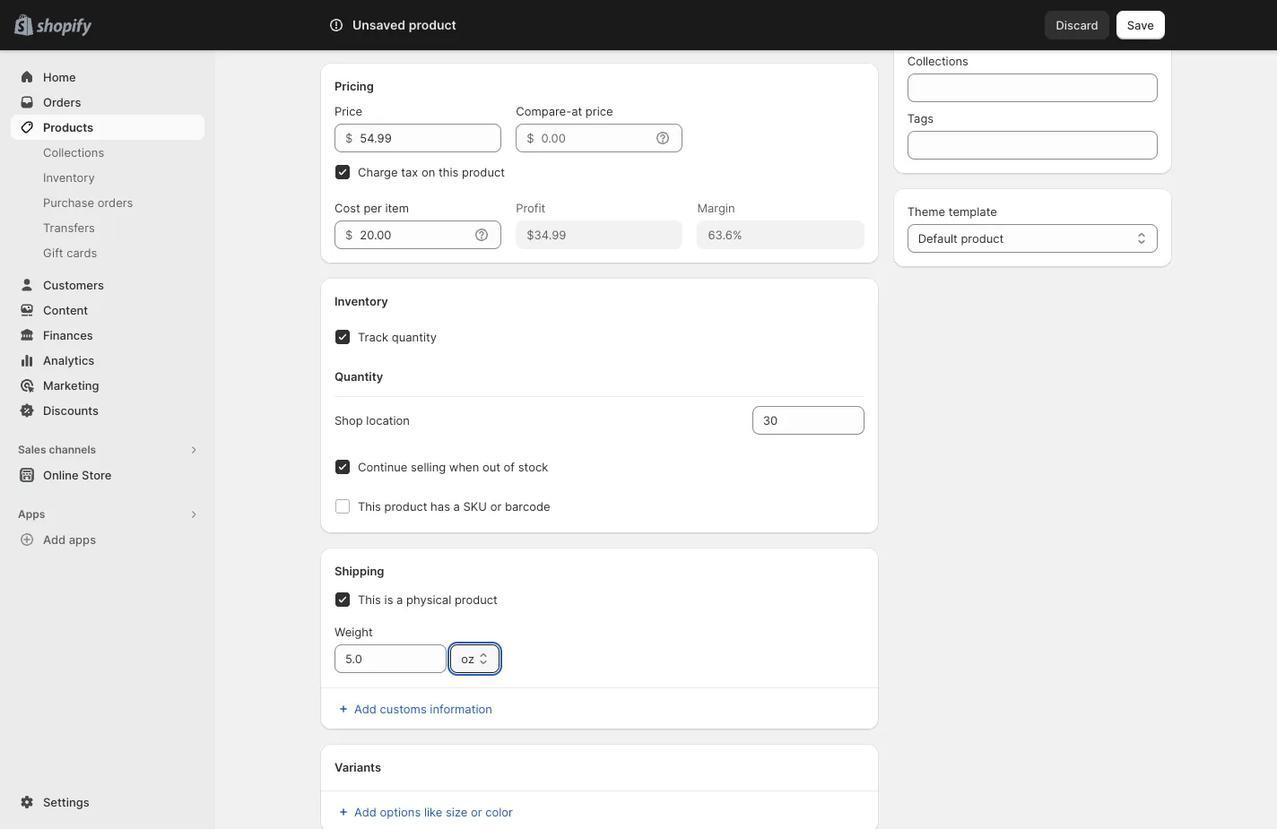 Task type: vqa. For each thing, say whether or not it's contained in the screenshot.
The 0.00 TEXT FIELD
no



Task type: locate. For each thing, give the bounding box(es) containing it.
product for default product
[[961, 231, 1004, 246]]

$ down 'price'
[[345, 131, 353, 146]]

settings
[[43, 796, 89, 810]]

1 vertical spatial a
[[397, 593, 403, 608]]

collections up tags
[[907, 54, 969, 68]]

finances link
[[11, 323, 205, 348]]

1 horizontal spatial or
[[490, 500, 502, 514]]

$ down cost
[[345, 228, 353, 242]]

channels
[[49, 443, 96, 457]]

is
[[384, 593, 393, 608]]

or right sku on the bottom
[[490, 500, 502, 514]]

Compare-at price text field
[[541, 124, 651, 153]]

product right physical
[[455, 593, 498, 608]]

1 horizontal spatial a
[[454, 500, 460, 514]]

2 this from the top
[[358, 593, 381, 608]]

$ for cost per item
[[345, 228, 353, 242]]

item
[[385, 201, 409, 216]]

a right is
[[397, 593, 403, 608]]

1 vertical spatial this
[[358, 593, 381, 608]]

0 horizontal spatial a
[[397, 593, 403, 608]]

charge
[[358, 165, 398, 180]]

home
[[43, 70, 76, 84]]

sales channels button
[[11, 438, 205, 463]]

or
[[490, 500, 502, 514], [471, 806, 482, 820]]

tax
[[401, 165, 418, 180]]

2 vertical spatial add
[[354, 806, 377, 820]]

track quantity
[[358, 330, 437, 345]]

compare-at price
[[516, 104, 613, 119]]

options
[[380, 806, 421, 820]]

or inside add options like size or color button
[[471, 806, 482, 820]]

customers
[[43, 278, 104, 292]]

0 vertical spatial this
[[358, 500, 381, 514]]

this for this is a physical product
[[358, 593, 381, 608]]

product right this
[[462, 165, 505, 180]]

0 vertical spatial a
[[454, 500, 460, 514]]

inventory up track
[[335, 295, 388, 309]]

selling
[[411, 460, 446, 475]]

or right size
[[471, 806, 482, 820]]

0 horizontal spatial collections
[[43, 145, 104, 160]]

add for add options like size or color
[[354, 806, 377, 820]]

transfers link
[[11, 215, 205, 240]]

None number field
[[752, 407, 838, 435]]

orders
[[98, 196, 133, 210]]

sales channels
[[18, 443, 96, 457]]

continue
[[358, 460, 408, 475]]

1 vertical spatial inventory
[[335, 295, 388, 309]]

sku
[[463, 500, 487, 514]]

0 vertical spatial collections
[[907, 54, 969, 68]]

product left has
[[384, 500, 427, 514]]

product for this product has a sku or barcode
[[384, 500, 427, 514]]

add left apps
[[43, 533, 66, 547]]

profit
[[516, 201, 546, 216]]

product right unsaved
[[409, 17, 456, 32]]

finances
[[43, 328, 93, 343]]

add customs information
[[354, 703, 492, 717]]

add left options
[[354, 806, 377, 820]]

purchase orders
[[43, 196, 133, 210]]

store
[[82, 468, 112, 483]]

product down template
[[961, 231, 1004, 246]]

this
[[358, 500, 381, 514], [358, 593, 381, 608]]

of
[[504, 460, 515, 475]]

online
[[43, 468, 79, 483]]

0 vertical spatial or
[[490, 500, 502, 514]]

gift
[[43, 246, 63, 260]]

add left customs
[[354, 703, 377, 717]]

continue selling when out of stock
[[358, 460, 548, 475]]

a right has
[[454, 500, 460, 514]]

unsaved product
[[353, 17, 456, 32]]

add for add customs information
[[354, 703, 377, 717]]

0 vertical spatial add
[[43, 533, 66, 547]]

cost
[[335, 201, 360, 216]]

inventory up purchase
[[43, 170, 95, 185]]

compare-
[[516, 104, 572, 119]]

Margin text field
[[697, 221, 864, 250]]

$
[[345, 131, 353, 146], [527, 131, 534, 146], [345, 228, 353, 242]]

1 vertical spatial or
[[471, 806, 482, 820]]

apps
[[69, 533, 96, 547]]

analytics
[[43, 353, 94, 368]]

size
[[446, 806, 468, 820]]

collections
[[907, 54, 969, 68], [43, 145, 104, 160]]

quantity
[[335, 370, 383, 384]]

gift cards link
[[11, 240, 205, 266]]

1 horizontal spatial inventory
[[335, 295, 388, 309]]

this left is
[[358, 593, 381, 608]]

add options like size or color button
[[324, 800, 524, 826]]

0 horizontal spatial inventory
[[43, 170, 95, 185]]

1 horizontal spatial collections
[[907, 54, 969, 68]]

orders
[[43, 95, 81, 109]]

content
[[43, 303, 88, 318]]

product
[[409, 17, 456, 32], [462, 165, 505, 180], [961, 231, 1004, 246], [384, 500, 427, 514], [455, 593, 498, 608]]

collections down products
[[43, 145, 104, 160]]

barcode
[[505, 500, 550, 514]]

this down continue
[[358, 500, 381, 514]]

customs
[[380, 703, 427, 717]]

Profit text field
[[516, 221, 683, 250]]

Cost per item text field
[[360, 221, 469, 250]]

sales
[[18, 443, 46, 457]]

0 vertical spatial inventory
[[43, 170, 95, 185]]

shop
[[335, 414, 363, 428]]

$ down the compare-
[[527, 131, 534, 146]]

default
[[918, 231, 958, 246]]

1 vertical spatial collections
[[43, 145, 104, 160]]

quantity
[[392, 330, 437, 345]]

products
[[43, 120, 93, 135]]

information
[[430, 703, 492, 717]]

1 this from the top
[[358, 500, 381, 514]]

a
[[454, 500, 460, 514], [397, 593, 403, 608]]

this is a physical product
[[358, 593, 498, 608]]

add customs information button
[[324, 697, 875, 722]]

0 horizontal spatial or
[[471, 806, 482, 820]]

1 vertical spatial add
[[354, 703, 377, 717]]

apps button
[[11, 502, 205, 527]]

inventory inside the inventory link
[[43, 170, 95, 185]]

add options like size or color
[[354, 806, 513, 820]]



Task type: describe. For each thing, give the bounding box(es) containing it.
color
[[485, 806, 513, 820]]

add apps
[[43, 533, 96, 547]]

collections link
[[11, 140, 205, 165]]

settings link
[[11, 790, 205, 815]]

out
[[482, 460, 500, 475]]

cards
[[67, 246, 97, 260]]

physical
[[406, 593, 451, 608]]

like
[[424, 806, 443, 820]]

apps
[[18, 508, 45, 521]]

save
[[1127, 18, 1154, 32]]

analytics link
[[11, 348, 205, 373]]

customers link
[[11, 273, 205, 298]]

Collections text field
[[907, 74, 1158, 102]]

orders link
[[11, 90, 205, 115]]

product for unsaved product
[[409, 17, 456, 32]]

variants
[[335, 761, 381, 775]]

on
[[422, 165, 435, 180]]

collections inside 'collections' link
[[43, 145, 104, 160]]

$ for price
[[345, 131, 353, 146]]

online store link
[[11, 463, 205, 488]]

add apps button
[[11, 527, 205, 553]]

discounts
[[43, 404, 99, 418]]

inventory link
[[11, 165, 205, 190]]

unsaved
[[353, 17, 406, 32]]

search button
[[379, 11, 899, 39]]

theme
[[907, 205, 946, 219]]

this for this product has a sku or barcode
[[358, 500, 381, 514]]

purchase orders link
[[11, 190, 205, 215]]

margin
[[697, 201, 735, 216]]

this product has a sku or barcode
[[358, 500, 550, 514]]

oz
[[461, 652, 475, 667]]

shop location
[[335, 414, 410, 428]]

cost per item
[[335, 201, 409, 216]]

tags
[[907, 111, 934, 126]]

online store
[[43, 468, 112, 483]]

location
[[366, 414, 410, 428]]

transfers
[[43, 221, 95, 235]]

content link
[[11, 298, 205, 323]]

pricing
[[335, 79, 374, 94]]

default product
[[918, 231, 1004, 246]]

per
[[364, 201, 382, 216]]

discounts link
[[11, 398, 205, 423]]

add for add apps
[[43, 533, 66, 547]]

shopify image
[[36, 19, 92, 37]]

theme template
[[907, 205, 997, 219]]

weight
[[335, 626, 373, 640]]

charge tax on this product
[[358, 165, 505, 180]]

price
[[335, 104, 362, 119]]

home link
[[11, 65, 205, 90]]

price
[[586, 104, 613, 119]]

stock
[[518, 460, 548, 475]]

discard button
[[1045, 11, 1109, 39]]

when
[[449, 460, 479, 475]]

marketing link
[[11, 373, 205, 398]]

online store button
[[0, 463, 215, 488]]

Tags text field
[[907, 131, 1158, 160]]

discard
[[1056, 18, 1099, 32]]

track
[[358, 330, 389, 345]]

$ for compare-at price
[[527, 131, 534, 146]]

purchase
[[43, 196, 94, 210]]

shipping
[[335, 565, 384, 579]]

products link
[[11, 115, 205, 140]]

Price text field
[[360, 124, 502, 153]]

this
[[439, 165, 459, 180]]

Weight text field
[[335, 645, 447, 674]]

at
[[572, 104, 582, 119]]

gift cards
[[43, 246, 97, 260]]

has
[[431, 500, 450, 514]]

marketing
[[43, 379, 99, 393]]



